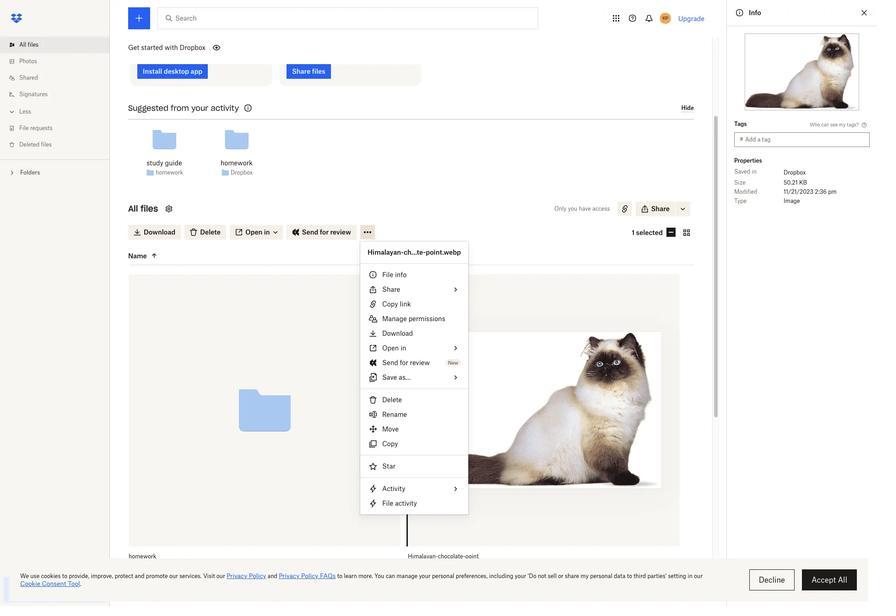 Task type: describe. For each thing, give the bounding box(es) containing it.
homework folder
[[129, 553, 156, 569]]

homework for left homework link
[[156, 169, 183, 176]]

activity menu item
[[361, 482, 469, 496]]

delete
[[383, 396, 402, 404]]

download menu item
[[361, 326, 469, 341]]

send
[[383, 359, 399, 367]]

files inside list item
[[28, 41, 39, 48]]

get started with dropbox
[[128, 44, 206, 51]]

0 vertical spatial activity
[[211, 103, 239, 113]]

as…
[[399, 373, 411, 381]]

synced.
[[150, 50, 169, 57]]

copy for copy
[[383, 440, 398, 448]]

1 horizontal spatial kb
[[800, 179, 808, 186]]

offline
[[226, 41, 243, 48]]

for
[[400, 359, 409, 367]]

install
[[137, 41, 154, 48]]

send for review menu item
[[361, 356, 469, 370]]

1 on from the left
[[155, 41, 162, 48]]

star menu item
[[361, 459, 469, 474]]

study guide link
[[147, 158, 182, 168]]

link
[[400, 300, 411, 308]]

open in
[[383, 344, 407, 352]]

in for saved in
[[753, 168, 757, 175]]

copy link
[[383, 300, 411, 308]]

manage permissions menu item
[[361, 312, 469, 326]]

copy for copy link
[[383, 300, 398, 308]]

copy menu item
[[361, 437, 469, 451]]

himalayan- for ch…te-
[[368, 248, 404, 256]]

0 horizontal spatial homework link
[[156, 168, 183, 177]]

chocolate-
[[438, 553, 466, 560]]

less
[[19, 108, 31, 115]]

image
[[784, 197, 801, 204]]

free
[[46, 583, 55, 588]]

and
[[244, 41, 254, 48]]

file for file requests
[[19, 125, 29, 132]]

type
[[735, 197, 747, 204]]

share button
[[636, 201, 676, 216]]

dropbox image
[[7, 9, 26, 27]]

info
[[395, 271, 407, 279]]

selected
[[637, 229, 664, 236]]

upgrade
[[679, 14, 705, 22]]

in for open in
[[401, 344, 407, 352]]

new
[[449, 360, 459, 366]]

•
[[427, 562, 429, 569]]

stay
[[137, 50, 148, 57]]

1 horizontal spatial all files
[[128, 203, 158, 214]]

move menu item
[[361, 422, 469, 437]]

saved
[[735, 168, 751, 175]]

access
[[593, 205, 611, 212]]

copy link menu item
[[361, 297, 469, 312]]

quota usage element
[[9, 582, 24, 597]]

send for review
[[383, 359, 430, 367]]

explore
[[27, 583, 45, 588]]

have
[[579, 205, 592, 212]]

point
[[466, 553, 479, 560]]

size
[[735, 179, 746, 186]]

2:36
[[816, 188, 828, 195]]

desktop
[[163, 41, 184, 48]]

signatures link
[[7, 86, 110, 103]]

suggested
[[128, 103, 169, 113]]

name
[[128, 252, 147, 259]]

/himalayan chocolate point.webp image
[[745, 33, 860, 110]]

open in menu item
[[361, 341, 469, 356]]

all files list item
[[0, 37, 110, 53]]

who can see my tags? image
[[861, 121, 869, 129]]

list containing all files
[[0, 31, 110, 159]]

folders
[[20, 169, 40, 176]]

2 horizontal spatial dropbox
[[784, 169, 807, 176]]

download
[[383, 329, 413, 337]]

dropbox link
[[231, 168, 253, 177]]

explore free features
[[27, 583, 74, 588]]

ch…te-
[[404, 248, 426, 256]]

file requests link
[[7, 120, 110, 137]]

install on desktop to work on files offline and stay synced.
[[137, 41, 254, 57]]

who
[[811, 122, 821, 127]]

study guide
[[147, 159, 182, 167]]

delete menu item
[[361, 393, 469, 407]]

deleted
[[19, 141, 40, 148]]

file info
[[383, 271, 407, 279]]

50.21 kb
[[784, 179, 808, 186]]

tags?
[[848, 122, 860, 127]]

review
[[410, 359, 430, 367]]

saved in
[[735, 168, 757, 175]]

requests
[[30, 125, 53, 132]]

file, how-smart-are-cats.avif row
[[129, 585, 401, 606]]

properties
[[735, 157, 763, 164]]

features
[[56, 583, 74, 588]]

permissions
[[409, 315, 446, 323]]

activity
[[383, 485, 406, 493]]

close right sidebar image
[[860, 7, 871, 18]]

share inside menu item
[[383, 285, 401, 293]]

can
[[822, 122, 830, 127]]

shared link
[[7, 70, 110, 86]]

move
[[383, 425, 399, 433]]

webp
[[408, 562, 425, 569]]



Task type: locate. For each thing, give the bounding box(es) containing it.
himalayan- inside himalayan-chocolate-point webp • 50.21 kb
[[408, 553, 438, 560]]

11/21/2023 2:36 pm
[[784, 188, 838, 195]]

kb up 11/21/2023
[[800, 179, 808, 186]]

file
[[19, 125, 29, 132], [383, 271, 394, 279], [383, 499, 394, 507]]

save
[[383, 373, 397, 381]]

0 vertical spatial all files
[[19, 41, 39, 48]]

homework for topmost homework link
[[221, 159, 253, 167]]

homework link
[[221, 158, 253, 168], [156, 168, 183, 177]]

50.21 inside himalayan-chocolate-point webp • 50.21 kb
[[430, 562, 444, 569]]

1 horizontal spatial all
[[128, 203, 138, 214]]

#
[[740, 136, 744, 143]]

in right "open"
[[401, 344, 407, 352]]

1 vertical spatial copy
[[383, 440, 398, 448]]

1 horizontal spatial in
[[753, 168, 757, 175]]

folders button
[[0, 165, 110, 179]]

0 horizontal spatial in
[[401, 344, 407, 352]]

1 vertical spatial file
[[383, 271, 394, 279]]

2 vertical spatial file
[[383, 499, 394, 507]]

less image
[[7, 107, 16, 116]]

homework button
[[129, 553, 381, 560]]

file down less
[[19, 125, 29, 132]]

homework down the guide
[[156, 169, 183, 176]]

from
[[171, 103, 189, 113]]

photos
[[19, 58, 37, 65]]

50.21
[[784, 179, 799, 186], [430, 562, 444, 569]]

1 vertical spatial homework link
[[156, 168, 183, 177]]

2 vertical spatial homework
[[129, 553, 156, 560]]

all inside list item
[[19, 41, 26, 48]]

to
[[185, 41, 190, 48]]

rename
[[383, 411, 407, 418]]

2 copy from the top
[[383, 440, 398, 448]]

file requests
[[19, 125, 53, 132]]

manage permissions
[[383, 315, 446, 323]]

0 vertical spatial copy
[[383, 300, 398, 308]]

1 horizontal spatial activity
[[395, 499, 417, 507]]

homework link up dropbox link on the left of page
[[221, 158, 253, 168]]

in right saved
[[753, 168, 757, 175]]

activity inside menu item
[[395, 499, 417, 507]]

1 vertical spatial all
[[128, 203, 138, 214]]

1 horizontal spatial share
[[652, 205, 670, 212]]

himalayan- for chocolate-
[[408, 553, 438, 560]]

0 horizontal spatial share
[[383, 285, 401, 293]]

info
[[750, 9, 762, 16]]

in inside menu item
[[401, 344, 407, 352]]

folder
[[129, 562, 145, 569]]

1 horizontal spatial 50.21
[[784, 179, 799, 186]]

point.webp
[[426, 248, 461, 256]]

kb
[[800, 179, 808, 186], [446, 562, 454, 569]]

1 vertical spatial share
[[383, 285, 401, 293]]

1 horizontal spatial on
[[206, 41, 213, 48]]

homework inside row
[[129, 553, 156, 560]]

0 horizontal spatial on
[[155, 41, 162, 48]]

all files link
[[7, 37, 110, 53]]

0 horizontal spatial 50.21
[[430, 562, 444, 569]]

1 horizontal spatial dropbox
[[231, 169, 253, 176]]

1 vertical spatial himalayan-
[[408, 553, 438, 560]]

0 vertical spatial file
[[19, 125, 29, 132]]

share menu item
[[361, 282, 469, 297]]

save as…
[[383, 373, 411, 381]]

deleted files link
[[7, 137, 110, 153]]

file info menu item
[[361, 268, 469, 282]]

kb inside himalayan-chocolate-point webp • 50.21 kb
[[446, 562, 454, 569]]

1 vertical spatial all files
[[128, 203, 158, 214]]

shared
[[19, 74, 38, 81]]

0 vertical spatial in
[[753, 168, 757, 175]]

0 horizontal spatial all
[[19, 41, 26, 48]]

list
[[0, 31, 110, 159]]

files inside the install on desktop to work on files offline and stay synced.
[[214, 41, 225, 48]]

file down the 'activity'
[[383, 499, 394, 507]]

0 vertical spatial homework
[[221, 159, 253, 167]]

you
[[569, 205, 578, 212]]

homework link down the guide
[[156, 168, 183, 177]]

manage
[[383, 315, 407, 323]]

1 horizontal spatial homework link
[[221, 158, 253, 168]]

0 horizontal spatial activity
[[211, 103, 239, 113]]

guide
[[165, 159, 182, 167]]

0 vertical spatial 50.21
[[784, 179, 799, 186]]

folder, homework row
[[129, 274, 401, 576]]

your
[[191, 103, 209, 113]]

2 on from the left
[[206, 41, 213, 48]]

50.21 right •
[[430, 562, 444, 569]]

0 horizontal spatial all files
[[19, 41, 39, 48]]

0 vertical spatial himalayan-
[[368, 248, 404, 256]]

file, himalayan-chocolate-point.webp row
[[408, 274, 680, 576]]

who can see my tags?
[[811, 122, 860, 127]]

file for file info
[[383, 271, 394, 279]]

0 vertical spatial all
[[19, 41, 26, 48]]

save as… menu item
[[361, 370, 469, 385]]

all files inside list item
[[19, 41, 39, 48]]

himalayan-chocolate-point button
[[408, 553, 660, 560]]

0 vertical spatial kb
[[800, 179, 808, 186]]

1 vertical spatial homework
[[156, 169, 183, 176]]

file activity
[[383, 499, 417, 507]]

open
[[383, 344, 399, 352]]

suggested from your activity
[[128, 103, 239, 113]]

signatures
[[19, 91, 48, 98]]

on up synced. at the left of the page
[[155, 41, 162, 48]]

himalayan-ch…te-point.webp
[[368, 248, 461, 256]]

study
[[147, 159, 163, 167]]

file activity menu item
[[361, 496, 469, 511]]

11/21/2023
[[784, 188, 814, 195]]

himalayan- up file info
[[368, 248, 404, 256]]

himalayan-
[[368, 248, 404, 256], [408, 553, 438, 560]]

name button
[[128, 250, 205, 261]]

share up selected on the top right
[[652, 205, 670, 212]]

kb down chocolate-
[[446, 562, 454, 569]]

1 selected
[[632, 229, 664, 236]]

photos link
[[7, 53, 110, 70]]

deleted files
[[19, 141, 52, 148]]

all
[[19, 41, 26, 48], [128, 203, 138, 214]]

0 horizontal spatial kb
[[446, 562, 454, 569]]

rename menu item
[[361, 407, 469, 422]]

activity down activity menu item
[[395, 499, 417, 507]]

1 vertical spatial kb
[[446, 562, 454, 569]]

modified
[[735, 188, 758, 195]]

star
[[383, 462, 396, 470]]

see
[[831, 122, 839, 127]]

on right work
[[206, 41, 213, 48]]

0 horizontal spatial dropbox
[[180, 44, 206, 51]]

only you have access
[[555, 205, 611, 212]]

0 vertical spatial share
[[652, 205, 670, 212]]

file left info
[[383, 271, 394, 279]]

file inside list
[[19, 125, 29, 132]]

get
[[128, 44, 139, 51]]

1
[[632, 229, 635, 236]]

tags
[[735, 121, 748, 127]]

0 vertical spatial homework link
[[221, 158, 253, 168]]

my
[[840, 122, 847, 127]]

himalayan-chocolate-point webp • 50.21 kb
[[408, 553, 479, 569]]

upgrade link
[[679, 14, 705, 22]]

1 vertical spatial activity
[[395, 499, 417, 507]]

work
[[192, 41, 205, 48]]

pm
[[829, 188, 838, 195]]

1 vertical spatial 50.21
[[430, 562, 444, 569]]

homework
[[221, 159, 253, 167], [156, 169, 183, 176], [129, 553, 156, 560]]

0 horizontal spatial himalayan-
[[368, 248, 404, 256]]

share inside button
[[652, 205, 670, 212]]

started
[[141, 44, 163, 51]]

share down file info
[[383, 285, 401, 293]]

files
[[214, 41, 225, 48], [28, 41, 39, 48], [41, 141, 52, 148], [141, 203, 158, 214]]

dropbox
[[180, 44, 206, 51], [784, 169, 807, 176], [231, 169, 253, 176]]

only
[[555, 205, 567, 212]]

1 vertical spatial in
[[401, 344, 407, 352]]

copy down move
[[383, 440, 398, 448]]

50.21 up 11/21/2023
[[784, 179, 799, 186]]

activity
[[211, 103, 239, 113], [395, 499, 417, 507]]

1 horizontal spatial himalayan-
[[408, 553, 438, 560]]

himalayan- up •
[[408, 553, 438, 560]]

homework up dropbox link on the left of page
[[221, 159, 253, 167]]

file for file activity
[[383, 499, 394, 507]]

copy left link
[[383, 300, 398, 308]]

1 copy from the top
[[383, 300, 398, 308]]

with
[[165, 44, 178, 51]]

homework up the folder at left bottom
[[129, 553, 156, 560]]

activity right 'your'
[[211, 103, 239, 113]]

share
[[652, 205, 670, 212], [383, 285, 401, 293]]



Task type: vqa. For each thing, say whether or not it's contained in the screenshot.
Create for Create
no



